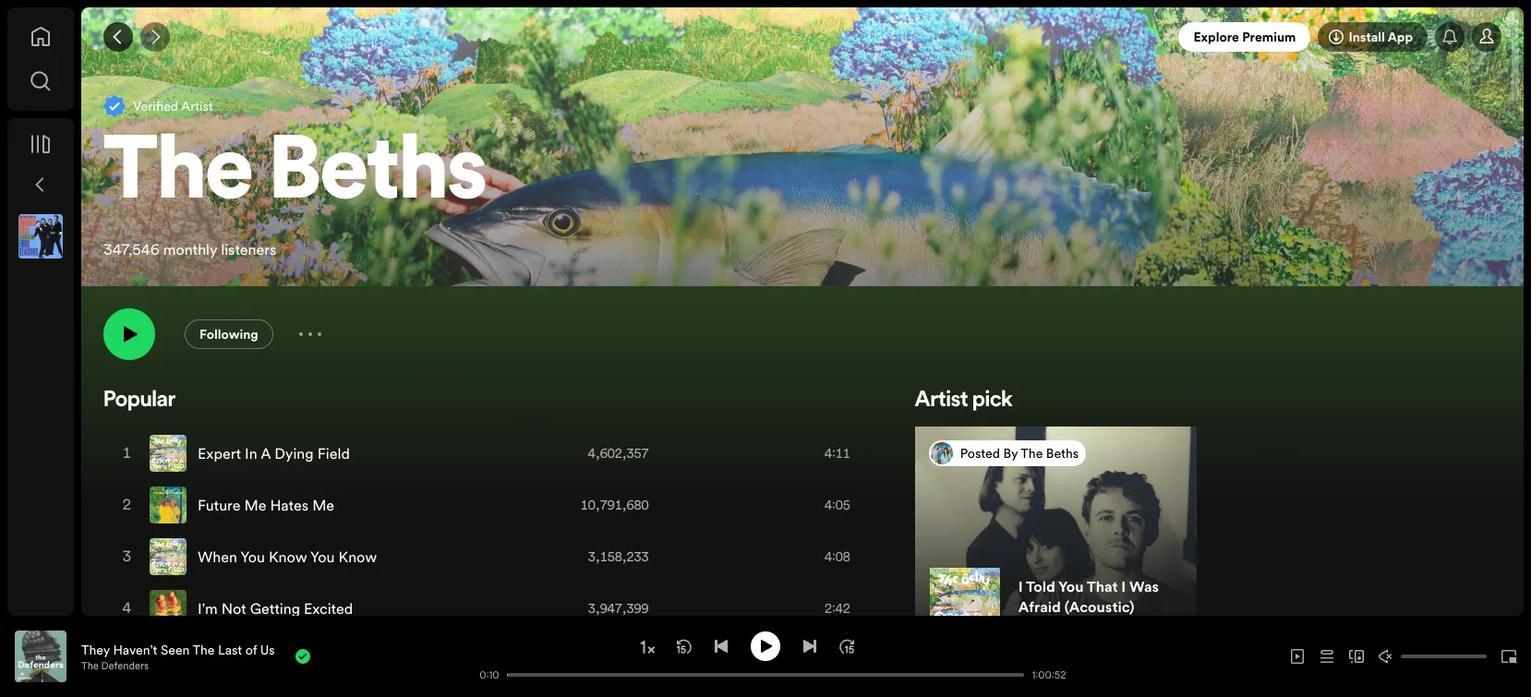 Task type: locate. For each thing, give the bounding box(es) containing it.
1 horizontal spatial me
[[312, 495, 334, 515]]

i told you that i was afraid (acoustic)
[[1019, 576, 1159, 616]]

me
[[244, 495, 266, 515], [312, 495, 334, 515]]

a
[[261, 443, 271, 464]]

2 know from the left
[[339, 547, 377, 567]]

i'm not getting excited link
[[198, 598, 353, 619]]

4,602,357
[[588, 444, 649, 463]]

previous image
[[714, 639, 729, 653]]

volume off image
[[1379, 649, 1394, 664]]

go forward image
[[148, 30, 163, 44]]

group
[[11, 207, 70, 266]]

2 i from the left
[[1121, 576, 1126, 596]]

us
[[260, 640, 275, 659]]

haven't
[[113, 640, 157, 659]]

by
[[1003, 444, 1018, 463]]

0 horizontal spatial me
[[244, 495, 266, 515]]

the beths image
[[931, 442, 953, 465]]

2 horizontal spatial you
[[1058, 576, 1084, 596]]

artist
[[181, 97, 213, 115], [915, 390, 968, 412]]

i left told
[[1019, 576, 1023, 596]]

1 horizontal spatial know
[[339, 547, 377, 567]]

connect to a device image
[[1349, 649, 1364, 664]]

pick
[[972, 390, 1013, 412]]

posted by the beths
[[960, 444, 1079, 463]]

search image
[[30, 70, 52, 92]]

group inside main element
[[11, 207, 70, 266]]

future me hates me
[[198, 495, 334, 515]]

popular
[[103, 390, 176, 412]]

the defenders link
[[81, 659, 149, 673]]

1 know from the left
[[269, 547, 307, 567]]

when you know you know link
[[198, 547, 377, 567]]

the left 'defenders' on the left of the page
[[81, 659, 99, 673]]

install app link
[[1318, 22, 1428, 52]]

artist right verified at the top left
[[181, 97, 213, 115]]

beths
[[269, 132, 487, 220], [1046, 444, 1079, 463]]

home image
[[30, 26, 52, 48]]

i'm not getting excited
[[198, 598, 353, 619]]

i
[[1019, 576, 1023, 596], [1121, 576, 1126, 596]]

0 horizontal spatial beths
[[269, 132, 487, 220]]

1 vertical spatial beths
[[1046, 444, 1079, 463]]

0 horizontal spatial artist
[[181, 97, 213, 115]]

1 horizontal spatial beths
[[1046, 444, 1079, 463]]

1 horizontal spatial artist
[[915, 390, 968, 412]]

know down hates
[[269, 547, 307, 567]]

you inside i told you that i was afraid (acoustic)
[[1058, 576, 1084, 596]]

0 horizontal spatial i
[[1019, 576, 1023, 596]]

1 vertical spatial artist
[[915, 390, 968, 412]]

that
[[1087, 576, 1118, 596]]

2:42
[[825, 599, 850, 618]]

you
[[240, 547, 265, 567], [310, 547, 335, 567], [1058, 576, 1084, 596]]

i left the was
[[1121, 576, 1126, 596]]

install app
[[1349, 28, 1413, 46]]

know
[[269, 547, 307, 567], [339, 547, 377, 567]]

(acoustic)
[[1064, 596, 1134, 616]]

you up excited at the left bottom of the page
[[310, 547, 335, 567]]

when
[[198, 547, 237, 567]]

the
[[103, 132, 253, 220], [1021, 444, 1043, 463], [193, 640, 215, 659], [81, 659, 99, 673]]

explore premium button
[[1179, 22, 1311, 52]]

excited
[[304, 598, 353, 619]]

1 horizontal spatial i
[[1121, 576, 1126, 596]]

1 i from the left
[[1019, 576, 1023, 596]]

expert in a dying field link
[[198, 443, 350, 464]]

they
[[81, 640, 110, 659]]

what's new image
[[1443, 30, 1457, 44]]

artist left the pick
[[915, 390, 968, 412]]

347,546
[[103, 239, 160, 260]]

following button
[[185, 320, 273, 349]]

listeners
[[221, 239, 277, 260]]

expert in a dying field cell
[[150, 429, 357, 478]]

10,791,680
[[581, 496, 649, 514]]

you right when
[[240, 547, 265, 567]]

explore premium
[[1194, 28, 1296, 46]]

0 horizontal spatial know
[[269, 547, 307, 567]]

posted
[[960, 444, 1000, 463]]

they haven't seen the last of us link
[[81, 640, 275, 659]]

you right told
[[1058, 576, 1084, 596]]

the left last
[[193, 640, 215, 659]]

me right hates
[[312, 495, 334, 515]]

0 vertical spatial beths
[[269, 132, 487, 220]]

347,546 monthly listeners
[[103, 239, 277, 260]]

defenders
[[101, 659, 149, 673]]

they haven't seen the last of us the defenders
[[81, 640, 275, 673]]

know up excited at the left bottom of the page
[[339, 547, 377, 567]]

last
[[218, 640, 242, 659]]

afraid
[[1019, 596, 1061, 616]]

skip back 15 seconds image
[[677, 639, 692, 653]]

i'm
[[198, 598, 218, 619]]

now playing: they haven't seen the last of us by the defenders footer
[[15, 631, 462, 682]]

me left hates
[[244, 495, 266, 515]]



Task type: vqa. For each thing, say whether or not it's contained in the screenshot.
top Artist
yes



Task type: describe. For each thing, give the bounding box(es) containing it.
install
[[1349, 28, 1385, 46]]

0 horizontal spatial you
[[240, 547, 265, 567]]

when you know you know
[[198, 547, 377, 567]]

hates
[[270, 495, 309, 515]]

verified
[[133, 97, 178, 115]]

future me hates me cell
[[150, 480, 342, 530]]

merch image
[[915, 427, 1233, 658]]

the beths
[[103, 132, 487, 220]]

1 me from the left
[[244, 495, 266, 515]]

4:08
[[825, 548, 850, 566]]

getting
[[250, 598, 300, 619]]

future
[[198, 495, 241, 515]]

artist pick
[[915, 390, 1013, 412]]

4:11
[[825, 444, 850, 463]]

player controls element
[[0, 631, 1069, 682]]

app
[[1388, 28, 1413, 46]]

future me hates me link
[[198, 495, 334, 515]]

4:05
[[825, 496, 850, 514]]

1:00:52
[[1032, 668, 1067, 682]]

skip forward 15 seconds image
[[839, 639, 854, 653]]

dying
[[274, 443, 314, 464]]

main element
[[7, 7, 74, 616]]

in
[[245, 443, 257, 464]]

told
[[1026, 576, 1055, 596]]

change speed image
[[638, 638, 657, 657]]

expert
[[198, 443, 241, 464]]

when you know you know cell
[[150, 532, 384, 582]]

3,947,399
[[588, 599, 649, 618]]

the down verified artist on the left
[[103, 132, 253, 220]]

0:10
[[479, 668, 499, 682]]

was
[[1130, 576, 1159, 596]]

premium
[[1242, 28, 1296, 46]]

0 vertical spatial artist
[[181, 97, 213, 115]]

i'm not getting excited cell
[[150, 584, 360, 634]]

next image
[[803, 639, 817, 653]]

verified artist
[[133, 97, 213, 115]]

4:11 cell
[[782, 429, 876, 478]]

play image
[[758, 639, 773, 653]]

following
[[199, 325, 258, 344]]

monthly
[[163, 239, 217, 260]]

3,158,233
[[588, 548, 649, 566]]

now playing view image
[[43, 639, 58, 654]]

explore
[[1194, 28, 1239, 46]]

top bar and user menu element
[[81, 7, 1524, 66]]

of
[[245, 640, 257, 659]]

not
[[221, 598, 246, 619]]

2:42 cell
[[782, 584, 876, 634]]

the right by
[[1021, 444, 1043, 463]]

2 me from the left
[[312, 495, 334, 515]]

expert in a dying field
[[198, 443, 350, 464]]

i told you that i was afraid (acoustic) link
[[1019, 576, 1159, 616]]

seen
[[161, 640, 190, 659]]

field
[[317, 443, 350, 464]]

1 horizontal spatial you
[[310, 547, 335, 567]]

go back image
[[111, 30, 126, 44]]



